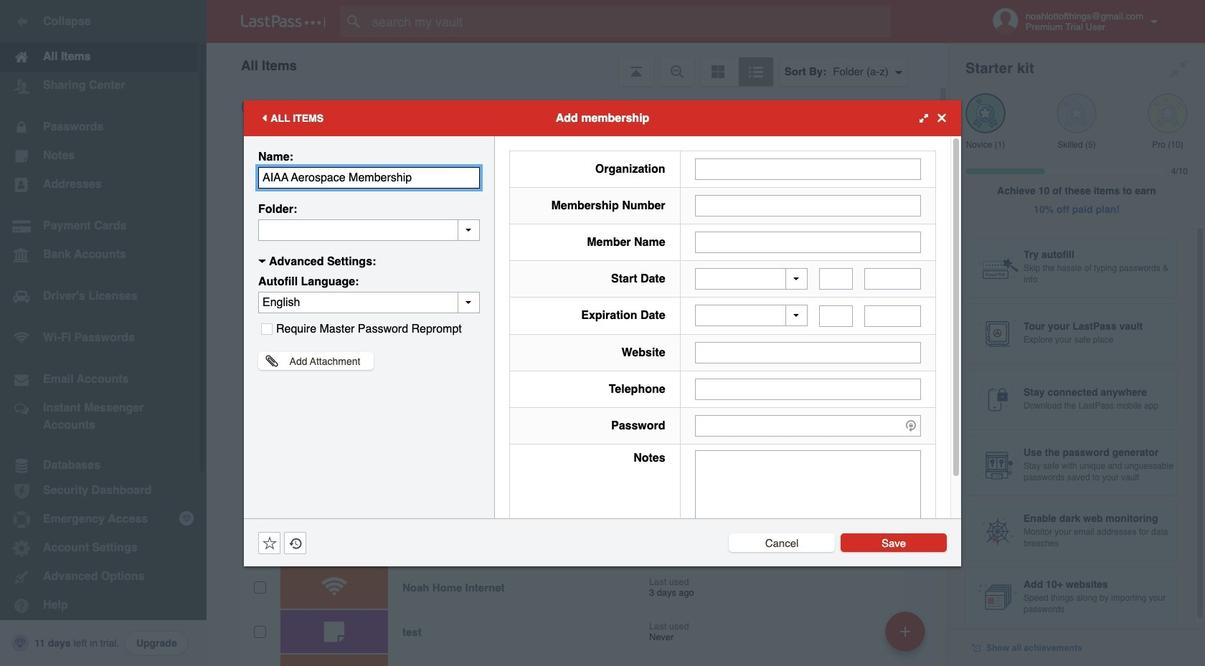 Task type: locate. For each thing, give the bounding box(es) containing it.
None password field
[[695, 415, 921, 437]]

new item image
[[900, 627, 910, 637]]

main navigation navigation
[[0, 0, 207, 666]]

dialog
[[244, 100, 961, 566]]

new item navigation
[[880, 608, 934, 666]]

None text field
[[695, 158, 921, 180], [258, 167, 480, 188], [695, 195, 921, 216], [258, 219, 480, 241], [865, 268, 921, 290], [695, 378, 921, 400], [695, 158, 921, 180], [258, 167, 480, 188], [695, 195, 921, 216], [258, 219, 480, 241], [865, 268, 921, 290], [695, 378, 921, 400]]

None text field
[[695, 231, 921, 253], [819, 268, 853, 290], [819, 305, 853, 327], [865, 305, 921, 327], [695, 342, 921, 363], [695, 450, 921, 539], [695, 231, 921, 253], [819, 268, 853, 290], [819, 305, 853, 327], [865, 305, 921, 327], [695, 342, 921, 363], [695, 450, 921, 539]]



Task type: describe. For each thing, give the bounding box(es) containing it.
vault options navigation
[[207, 43, 948, 86]]

Search search field
[[340, 6, 913, 37]]

search my vault text field
[[340, 6, 913, 37]]

lastpass image
[[241, 15, 326, 28]]



Task type: vqa. For each thing, say whether or not it's contained in the screenshot.
password field
yes



